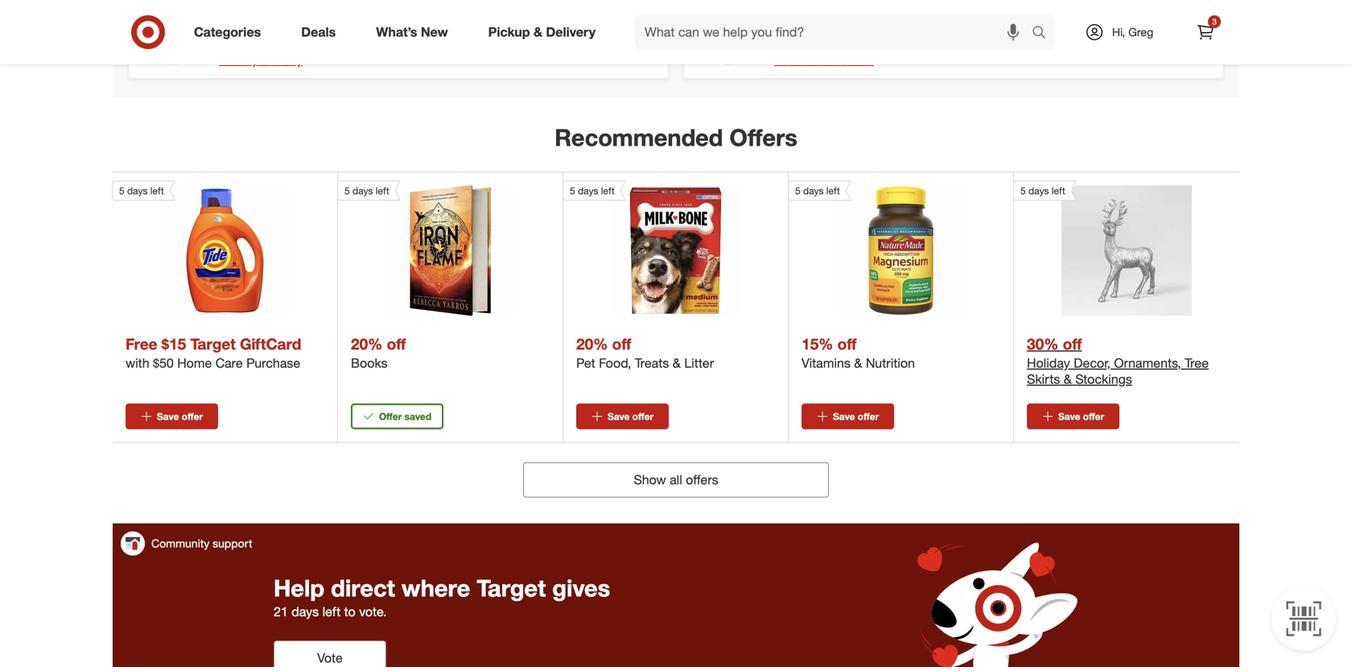 Task type: locate. For each thing, give the bounding box(es) containing it.
us
[[238, 27, 250, 42]]

add left my
[[219, 53, 240, 67]]

purchase
[[246, 355, 300, 371]]

21
[[274, 604, 288, 620]]

0 horizontal spatial 20%
[[351, 335, 383, 354]]

3 save offer from the left
[[833, 410, 879, 422]]

off up vitamins at the right of the page
[[838, 335, 857, 354]]

5
[[119, 185, 124, 197], [344, 185, 350, 197], [570, 185, 575, 197], [795, 185, 801, 197], [1021, 185, 1026, 197]]

1 horizontal spatial number
[[878, 4, 925, 20]]

1 save offer from the left
[[157, 410, 203, 422]]

target up care
[[190, 335, 236, 354]]

20% off pet food, treats & litter
[[576, 335, 714, 371]]

pet
[[576, 355, 595, 371]]

3 5 days left button from the left
[[563, 181, 741, 316]]

add inside "add your mobile number to earn target circle™ benefits in store quickly and easily."
[[774, 4, 799, 20]]

2 off from the left
[[612, 335, 631, 354]]

and left 'easily.'
[[774, 20, 797, 36]]

3 off from the left
[[838, 335, 857, 354]]

to
[[928, 4, 941, 20], [344, 604, 356, 620]]

days for holiday
[[1029, 185, 1049, 197]]

5 for target
[[119, 185, 124, 197]]

add mobile number button
[[774, 52, 874, 69]]

add inside button
[[774, 53, 795, 67]]

save down the $50
[[157, 410, 179, 422]]

4 save offer button from the left
[[1027, 404, 1120, 429]]

care
[[215, 355, 243, 371]]

4 5 days left button from the left
[[788, 181, 966, 316]]

1 save from the left
[[157, 410, 179, 422]]

& left litter
[[673, 355, 681, 371]]

5 days left button
[[112, 181, 290, 316], [337, 181, 516, 316], [563, 181, 741, 316], [788, 181, 966, 316], [1013, 181, 1192, 316]]

add
[[774, 4, 799, 20], [219, 53, 240, 67], [774, 53, 795, 67]]

1 vertical spatial number
[[835, 53, 874, 67]]

number left earn
[[878, 4, 925, 20]]

free $15 target giftcard with $50 home care purchase
[[126, 335, 301, 371]]

books
[[351, 355, 388, 371]]

quickly
[[1166, 4, 1210, 20]]

add your mobile number to earn target circle™ benefits in store quickly and easily.
[[774, 4, 1210, 36]]

offer down nutrition
[[858, 410, 879, 422]]

5 5 days left from the left
[[1021, 185, 1065, 197]]

gives
[[552, 574, 610, 602]]

vote.
[[359, 604, 387, 620]]

4 5 days left from the left
[[795, 185, 840, 197]]

3 save from the left
[[833, 410, 855, 422]]

save offer button
[[126, 404, 218, 429], [576, 404, 669, 429], [802, 404, 894, 429], [1027, 404, 1120, 429]]

1 vertical spatial birthday
[[261, 53, 303, 67]]

0 horizontal spatial mobile
[[798, 53, 832, 67]]

save offer button down the $50
[[126, 404, 218, 429]]

save down skirts
[[1058, 410, 1080, 422]]

20% for 20% off pet food, treats & litter
[[576, 335, 608, 354]]

direct
[[331, 574, 395, 602]]

1 horizontal spatial 20%
[[576, 335, 608, 354]]

20% inside 20% off books
[[351, 335, 383, 354]]

litter
[[684, 355, 714, 371]]

earn
[[944, 4, 972, 20]]

1 offer from the left
[[182, 410, 203, 422]]

5 5 days left button from the left
[[1013, 181, 1192, 316]]

add for add mobile number
[[774, 53, 795, 67]]

20% off books
[[351, 335, 406, 371]]

1 horizontal spatial to
[[928, 4, 941, 20]]

pickup & delivery link
[[475, 14, 616, 50]]

save offer for target
[[157, 410, 203, 422]]

hi,
[[1112, 25, 1125, 39]]

offers
[[686, 472, 718, 488]]

off inside 20% off books
[[387, 335, 406, 354]]

2 5 days left button from the left
[[337, 181, 516, 316]]

target right earn
[[975, 4, 1014, 20]]

offer
[[182, 410, 203, 422], [632, 410, 654, 422], [858, 410, 879, 422], [1083, 410, 1104, 422]]

offer down treats
[[632, 410, 654, 422]]

0 vertical spatial target
[[975, 4, 1014, 20]]

1 horizontal spatial and
[[774, 20, 797, 36]]

& right skirts
[[1064, 371, 1072, 387]]

2 5 days left from the left
[[344, 185, 389, 197]]

save offer button down skirts
[[1027, 404, 1120, 429]]

recommended offers
[[555, 123, 797, 152]]

what's new
[[376, 24, 448, 40]]

your up 'easily.'
[[802, 4, 829, 20]]

save for target
[[157, 410, 179, 422]]

20%
[[351, 335, 383, 354], [576, 335, 608, 354]]

off inside '20% off pet food, treats & litter'
[[612, 335, 631, 354]]

4 5 from the left
[[795, 185, 801, 197]]

search button
[[1025, 14, 1063, 53]]

deals link
[[288, 14, 356, 50]]

1 5 days left button from the left
[[112, 181, 290, 316]]

2 horizontal spatial target
[[975, 4, 1014, 20]]

0 horizontal spatial to
[[344, 604, 356, 620]]

stockings
[[1075, 371, 1132, 387]]

1 vertical spatial mobile
[[798, 53, 832, 67]]

offer
[[379, 410, 402, 422]]

3 offer from the left
[[858, 410, 879, 422]]

20% up the books
[[351, 335, 383, 354]]

save offer down home
[[157, 410, 203, 422]]

2 save offer from the left
[[608, 410, 654, 422]]

5 days left button for pet
[[563, 181, 741, 316]]

tree
[[1185, 355, 1209, 371]]

4 save offer from the left
[[1058, 410, 1104, 422]]

5 5 from the left
[[1021, 185, 1026, 197]]

2 save from the left
[[608, 410, 630, 422]]

my
[[243, 53, 258, 67]]

offer for decor,
[[1083, 410, 1104, 422]]

save offer button for holiday
[[1027, 404, 1120, 429]]

mobile
[[833, 4, 874, 20], [798, 53, 832, 67]]

5 for vitamins
[[795, 185, 801, 197]]

mobile down 'easily.'
[[798, 53, 832, 67]]

2 20% from the left
[[576, 335, 608, 354]]

1 horizontal spatial your
[[802, 4, 829, 20]]

benefits
[[1064, 4, 1113, 20]]

community support
[[151, 536, 252, 550]]

off up food,
[[612, 335, 631, 354]]

0 horizontal spatial your
[[283, 27, 305, 42]]

1 5 days left from the left
[[119, 185, 164, 197]]

number
[[878, 4, 925, 20], [835, 53, 874, 67]]

2 save offer button from the left
[[576, 404, 669, 429]]

save offer down vitamins at the right of the page
[[833, 410, 879, 422]]

it
[[419, 27, 425, 42]]

0 vertical spatial mobile
[[833, 4, 874, 20]]

add for add my birthday
[[219, 53, 240, 67]]

to left earn
[[928, 4, 941, 20]]

save offer button for pet
[[576, 404, 669, 429]]

save offer button for vitamins
[[802, 404, 894, 429]]

save offer
[[157, 410, 203, 422], [608, 410, 654, 422], [833, 410, 879, 422], [1058, 410, 1104, 422]]

&
[[534, 24, 542, 40], [673, 355, 681, 371], [854, 355, 862, 371], [1064, 371, 1072, 387]]

save offer down food,
[[608, 410, 654, 422]]

save
[[157, 410, 179, 422], [608, 410, 630, 422], [833, 410, 855, 422], [1058, 410, 1080, 422]]

1 horizontal spatial mobile
[[833, 4, 874, 20]]

add down what can we help you find? suggestions appear below search field
[[774, 53, 795, 67]]

1 horizontal spatial target
[[477, 574, 546, 602]]

save offer down stockings at the bottom of page
[[1058, 410, 1104, 422]]

& right vitamins at the right of the page
[[854, 355, 862, 371]]

4 save from the left
[[1058, 410, 1080, 422]]

0 vertical spatial your
[[802, 4, 829, 20]]

add my birthday button
[[219, 52, 303, 69]]

save down vitamins at the right of the page
[[833, 410, 855, 422]]

vote button
[[274, 641, 386, 667]]

1 vertical spatial target
[[190, 335, 236, 354]]

your
[[802, 4, 829, 20], [283, 27, 305, 42]]

0 vertical spatial birthday
[[308, 27, 349, 42]]

1 off from the left
[[387, 335, 406, 354]]

number down what can we help you find? suggestions appear below search field
[[835, 53, 874, 67]]

3
[[1212, 16, 1217, 27]]

off for 20% off books
[[387, 335, 406, 354]]

search
[[1025, 26, 1063, 42]]

2 offer from the left
[[632, 410, 654, 422]]

0 horizontal spatial number
[[835, 53, 874, 67]]

delivery
[[546, 24, 596, 40]]

show all offers link
[[523, 462, 829, 498]]

4 off from the left
[[1063, 335, 1082, 354]]

save offer button down food,
[[576, 404, 669, 429]]

birthday down the know
[[261, 53, 303, 67]]

off inside 15% off vitamins & nutrition
[[838, 335, 857, 354]]

hi, greg
[[1112, 25, 1153, 39]]

vote
[[317, 650, 343, 666]]

treats
[[635, 355, 669, 371]]

& inside 15% off vitamins & nutrition
[[854, 355, 862, 371]]

5 for pet
[[570, 185, 575, 197]]

off up the books
[[387, 335, 406, 354]]

save offer button down vitamins at the right of the page
[[802, 404, 894, 429]]

know
[[253, 27, 280, 42]]

0 horizontal spatial target
[[190, 335, 236, 354]]

20% inside '20% off pet food, treats & litter'
[[576, 335, 608, 354]]

off inside 30% off holiday decor, ornaments, tree skirts & stockings
[[1063, 335, 1082, 354]]

days for pet
[[578, 185, 598, 197]]

save offer button for target
[[126, 404, 218, 429]]

show
[[634, 472, 666, 488]]

2 5 from the left
[[344, 185, 350, 197]]

1 vertical spatial to
[[344, 604, 356, 620]]

left
[[150, 185, 164, 197], [376, 185, 389, 197], [601, 185, 615, 197], [826, 185, 840, 197], [1052, 185, 1065, 197], [322, 604, 341, 620]]

4 offer from the left
[[1083, 410, 1104, 422]]

off for 15% off vitamins & nutrition
[[838, 335, 857, 354]]

0 vertical spatial to
[[928, 4, 941, 20]]

save down food,
[[608, 410, 630, 422]]

save for holiday
[[1058, 410, 1080, 422]]

left for holiday
[[1052, 185, 1065, 197]]

number inside button
[[835, 53, 874, 67]]

and left we'll
[[353, 27, 372, 42]]

1 20% from the left
[[351, 335, 383, 354]]

left for vitamins
[[826, 185, 840, 197]]

20% up pet
[[576, 335, 608, 354]]

3 5 days left from the left
[[570, 185, 615, 197]]

15%
[[802, 335, 833, 354]]

target inside help direct where target gives 21 days left to vote.
[[477, 574, 546, 602]]

0 horizontal spatial birthday
[[261, 53, 303, 67]]

& inside 30% off holiday decor, ornaments, tree skirts & stockings
[[1064, 371, 1072, 387]]

0 vertical spatial number
[[878, 4, 925, 20]]

to left vote.
[[344, 604, 356, 620]]

1 5 from the left
[[119, 185, 124, 197]]

target inside "add your mobile number to earn target circle™ benefits in store quickly and easily."
[[975, 4, 1014, 20]]

our
[[444, 27, 460, 42]]

add inside button
[[219, 53, 240, 67]]

add up add mobile number
[[774, 4, 799, 20]]

offer saved button
[[351, 404, 443, 429]]

your right the know
[[283, 27, 305, 42]]

3 5 from the left
[[570, 185, 575, 197]]

1 vertical spatial your
[[283, 27, 305, 42]]

offer down stockings at the bottom of page
[[1083, 410, 1104, 422]]

birthday
[[308, 27, 349, 42], [261, 53, 303, 67]]

3 save offer button from the left
[[802, 404, 894, 429]]

5 days left button for holiday
[[1013, 181, 1192, 316]]

target left gives
[[477, 574, 546, 602]]

mobile up 'easily.'
[[833, 4, 874, 20]]

1 save offer button from the left
[[126, 404, 218, 429]]

2 vertical spatial target
[[477, 574, 546, 602]]

birthday left we'll
[[308, 27, 349, 42]]

offer down home
[[182, 410, 203, 422]]

off
[[387, 335, 406, 354], [612, 335, 631, 354], [838, 335, 857, 354], [1063, 335, 1082, 354]]

with
[[126, 355, 149, 371]]

off up decor,
[[1063, 335, 1082, 354]]

5 days left button for target
[[112, 181, 290, 316]]

5 days left for pet
[[570, 185, 615, 197]]

holiday
[[1027, 355, 1070, 371]]



Task type: vqa. For each thing, say whether or not it's contained in the screenshot.
support
yes



Task type: describe. For each thing, give the bounding box(es) containing it.
easily.
[[801, 20, 838, 36]]

skirts
[[1027, 371, 1060, 387]]

vitamins
[[802, 355, 851, 371]]

greg
[[1128, 25, 1153, 39]]

off for 30% off holiday decor, ornaments, tree skirts & stockings
[[1063, 335, 1082, 354]]

to inside "add your mobile number to earn target circle™ benefits in store quickly and easily."
[[928, 4, 941, 20]]

add for add your mobile number to earn target circle™ benefits in store quickly and easily.
[[774, 4, 799, 20]]

3 link
[[1188, 14, 1223, 50]]

what's
[[376, 24, 417, 40]]

calendar.
[[464, 27, 509, 42]]

free
[[126, 335, 157, 354]]

save offer for vitamins
[[833, 410, 879, 422]]

community
[[151, 536, 209, 550]]

all
[[670, 472, 682, 488]]

save for vitamins
[[833, 410, 855, 422]]

decor,
[[1074, 355, 1111, 371]]

1 horizontal spatial birthday
[[308, 27, 349, 42]]

store
[[1131, 4, 1163, 20]]

get
[[400, 27, 416, 42]]

add my birthday
[[219, 53, 303, 67]]

recommended
[[555, 123, 723, 152]]

target inside 'free $15 target giftcard with $50 home care purchase'
[[190, 335, 236, 354]]

show all offers
[[634, 472, 718, 488]]

where
[[402, 574, 470, 602]]

0 horizontal spatial and
[[353, 27, 372, 42]]

support
[[213, 536, 252, 550]]

days for vitamins
[[803, 185, 824, 197]]

your inside "add your mobile number to earn target circle™ benefits in store quickly and easily."
[[802, 4, 829, 20]]

off for 20% off pet food, treats & litter
[[612, 335, 631, 354]]

left inside help direct where target gives 21 days left to vote.
[[322, 604, 341, 620]]

days for books
[[353, 185, 373, 197]]

5 for holiday
[[1021, 185, 1026, 197]]

on
[[428, 27, 441, 42]]

home
[[177, 355, 212, 371]]

number inside "add your mobile number to earn target circle™ benefits in store quickly and easily."
[[878, 4, 925, 20]]

nutrition
[[866, 355, 915, 371]]

mobile inside add mobile number button
[[798, 53, 832, 67]]

5 days left button for books
[[337, 181, 516, 316]]

circle™
[[1017, 4, 1060, 20]]

5 days left for target
[[119, 185, 164, 197]]

to inside help direct where target gives 21 days left to vote.
[[344, 604, 356, 620]]

giftcard
[[240, 335, 301, 354]]

days inside help direct where target gives 21 days left to vote.
[[292, 604, 319, 620]]

5 days left button for vitamins
[[788, 181, 966, 316]]

pickup
[[488, 24, 530, 40]]

5 days left for vitamins
[[795, 185, 840, 197]]

offer for giftcard
[[182, 410, 203, 422]]

offer for food,
[[632, 410, 654, 422]]

30% off holiday decor, ornaments, tree skirts & stockings
[[1027, 335, 1209, 387]]

offer saved
[[379, 410, 432, 422]]

& right pickup
[[534, 24, 542, 40]]

mobile inside "add your mobile number to earn target circle™ benefits in store quickly and easily."
[[833, 4, 874, 20]]

$15
[[162, 335, 186, 354]]

offers
[[730, 123, 797, 152]]

categories
[[194, 24, 261, 40]]

30%
[[1027, 335, 1059, 354]]

in
[[1117, 4, 1128, 20]]

deals
[[301, 24, 336, 40]]

5 days left for books
[[344, 185, 389, 197]]

add mobile number
[[774, 53, 874, 67]]

what's new link
[[362, 14, 468, 50]]

days for target
[[127, 185, 148, 197]]

save offer for holiday
[[1058, 410, 1104, 422]]

15% off vitamins & nutrition
[[802, 335, 915, 371]]

saved
[[405, 410, 432, 422]]

& inside '20% off pet food, treats & litter'
[[673, 355, 681, 371]]

we'll
[[375, 27, 396, 42]]

What can we help you find? suggestions appear below search field
[[635, 14, 1036, 50]]

birthday inside the "add my birthday" button
[[261, 53, 303, 67]]

help direct where target gives 21 days left to vote.
[[274, 574, 610, 620]]

save offer for pet
[[608, 410, 654, 422]]

ornaments,
[[1114, 355, 1181, 371]]

help
[[274, 574, 324, 602]]

pickup & delivery
[[488, 24, 596, 40]]

save for pet
[[608, 410, 630, 422]]

5 for books
[[344, 185, 350, 197]]

offer for &
[[858, 410, 879, 422]]

left for books
[[376, 185, 389, 197]]

let
[[219, 27, 235, 42]]

left for target
[[150, 185, 164, 197]]

left for pet
[[601, 185, 615, 197]]

$50
[[153, 355, 174, 371]]

new
[[421, 24, 448, 40]]

and inside "add your mobile number to earn target circle™ benefits in store quickly and easily."
[[774, 20, 797, 36]]

5 days left for holiday
[[1021, 185, 1065, 197]]

20% for 20% off books
[[351, 335, 383, 354]]

categories link
[[180, 14, 281, 50]]

food,
[[599, 355, 631, 371]]

let us know your birthday and we'll get it on our calendar.
[[219, 27, 509, 42]]



